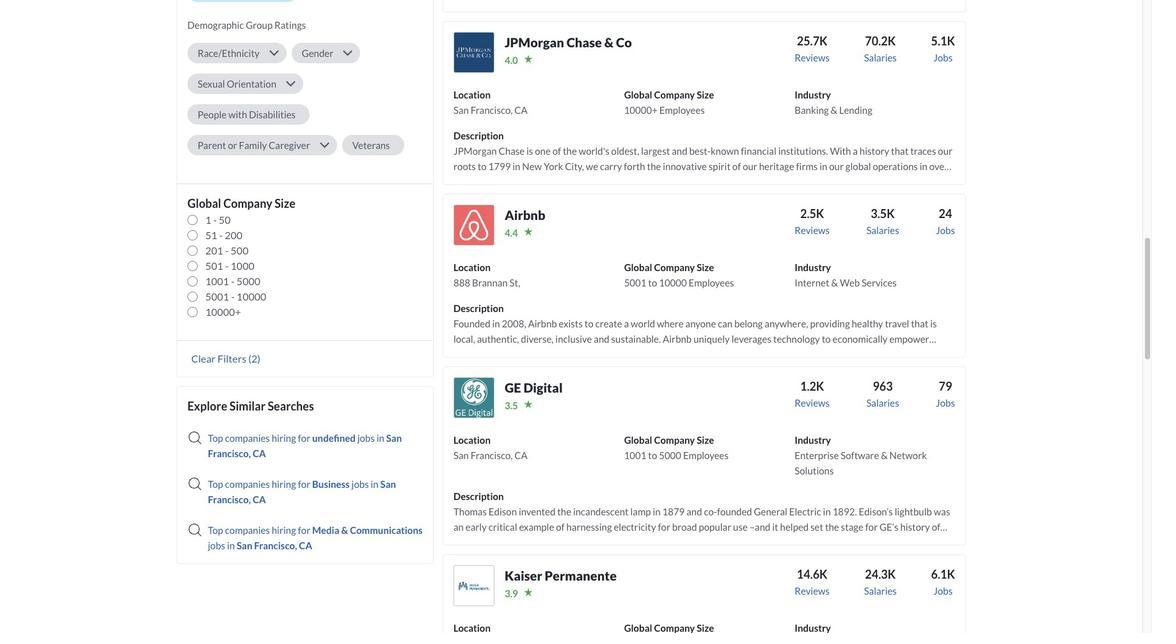 Task type: locate. For each thing, give the bounding box(es) containing it.
hiring for business
[[272, 479, 296, 490]]

size inside global company size 1001 to 5000 employees
[[697, 434, 714, 446]]

global inside global company size 1001 to 5000 employees
[[624, 434, 652, 446]]

3 companies from the top
[[225, 525, 270, 536]]

1 vertical spatial for
[[298, 479, 310, 490]]

1 vertical spatial 10000+
[[205, 306, 241, 318]]

salaries for chase
[[864, 52, 897, 63]]

san francisco, ca
[[208, 432, 402, 459], [208, 479, 396, 505]]

3 hiring from the top
[[272, 525, 296, 536]]

0 horizontal spatial 5000
[[237, 275, 260, 287]]

industry inside the industry enterprise software & network solutions
[[795, 434, 831, 446]]

1 vertical spatial jobs
[[352, 479, 369, 490]]

5001 - 10000
[[205, 290, 266, 303]]

0 vertical spatial employees
[[660, 104, 705, 116]]

- right 1 at the top left of page
[[213, 214, 217, 226]]

& for chase
[[604, 34, 614, 50]]

1001
[[205, 275, 229, 287], [624, 450, 647, 461]]

hiring
[[272, 432, 296, 444], [272, 479, 296, 490], [272, 525, 296, 536]]

1 vertical spatial 10000
[[237, 290, 266, 303]]

hiring down searches
[[272, 432, 296, 444]]

filters
[[218, 352, 246, 365]]

network
[[890, 450, 927, 461]]

0 vertical spatial hiring
[[272, 432, 296, 444]]

0 vertical spatial san francisco, ca
[[208, 432, 402, 459]]

demographic
[[187, 19, 244, 31]]

1 reviews from the top
[[795, 52, 830, 63]]

50
[[219, 214, 231, 226]]

1 san francisco, ca from the top
[[208, 432, 402, 459]]

0 vertical spatial description
[[454, 130, 504, 141]]

clear
[[191, 352, 216, 365]]

location down "ge digital" image
[[454, 434, 491, 446]]

3 for from the top
[[298, 525, 310, 536]]

0 vertical spatial companies
[[225, 432, 270, 444]]

francisco, inside top companies hiring for media & communications jobs in san francisco, ca
[[254, 540, 297, 551]]

1.2k reviews
[[795, 379, 830, 409]]

jobs for undefined
[[357, 432, 375, 444]]

jobs inside 6.1k jobs
[[934, 585, 953, 597]]

- for 201
[[225, 244, 229, 257]]

san
[[454, 104, 469, 116], [386, 432, 402, 444], [454, 450, 469, 461], [380, 479, 396, 490], [237, 540, 252, 551]]

25.7k
[[797, 34, 828, 48]]

industry up banking
[[795, 89, 831, 100]]

ca
[[515, 104, 528, 116], [253, 448, 266, 459], [515, 450, 528, 461], [253, 494, 266, 505], [299, 540, 312, 551]]

3 top from the top
[[208, 525, 223, 536]]

2 vertical spatial for
[[298, 525, 310, 536]]

2 for from the top
[[298, 479, 310, 490]]

888
[[454, 277, 470, 289]]

employees inside global company size 1001 to 5000 employees
[[683, 450, 729, 461]]

salaries down 3.5k
[[867, 225, 899, 236]]

ca inside top companies hiring for media & communications jobs in san francisco, ca
[[299, 540, 312, 551]]

1 location from the top
[[454, 89, 491, 100]]

industry
[[795, 89, 831, 100], [795, 262, 831, 273], [795, 434, 831, 446]]

top inside top companies hiring for media & communications jobs in san francisco, ca
[[208, 525, 223, 536]]

- for 1001
[[231, 275, 235, 287]]

global for ge digital
[[624, 434, 652, 446]]

2 location from the top
[[454, 262, 491, 273]]

1 vertical spatial location san francisco, ca
[[454, 434, 528, 461]]

0 vertical spatial industry
[[795, 89, 831, 100]]

companies inside top companies hiring for media & communications jobs in san francisco, ca
[[225, 525, 270, 536]]

description for ge
[[454, 491, 504, 502]]

3 description from the top
[[454, 491, 504, 502]]

0 vertical spatial location san francisco, ca
[[454, 89, 528, 116]]

25.7k reviews
[[795, 34, 830, 63]]

services
[[862, 277, 897, 289]]

san francisco, ca up top companies hiring for business jobs in
[[208, 432, 402, 459]]

& for banking
[[831, 104, 838, 116]]

size inside global company size 5001 to 10000 employees
[[697, 262, 714, 273]]

2 to from the top
[[648, 450, 657, 461]]

& for internet
[[831, 277, 838, 289]]

0 vertical spatial top
[[208, 432, 223, 444]]

1 vertical spatial 5000
[[659, 450, 681, 461]]

employees for airbnb
[[689, 277, 734, 289]]

francisco,
[[471, 104, 513, 116], [208, 448, 251, 459], [471, 450, 513, 461], [208, 494, 251, 505], [254, 540, 297, 551]]

1 industry from the top
[[795, 89, 831, 100]]

to inside global company size 1001 to 5000 employees
[[648, 450, 657, 461]]

2 top from the top
[[208, 479, 223, 490]]

3 industry from the top
[[795, 434, 831, 446]]

& right media
[[341, 525, 348, 536]]

- for 1
[[213, 214, 217, 226]]

for left the business
[[298, 479, 310, 490]]

gender
[[302, 47, 333, 59]]

company
[[654, 89, 695, 100], [223, 196, 272, 210], [654, 262, 695, 273], [654, 434, 695, 446]]

963 salaries
[[867, 379, 899, 409]]

san francisco, ca up media
[[208, 479, 396, 505]]

location san francisco, ca
[[454, 89, 528, 116], [454, 434, 528, 461]]

0 vertical spatial 5001
[[624, 277, 647, 289]]

undefined
[[312, 432, 356, 444]]

6.1k jobs
[[931, 567, 955, 597]]

sexual orientation
[[198, 78, 276, 90]]

1 companies from the top
[[225, 432, 270, 444]]

location for jpmorgan chase & co
[[454, 89, 491, 100]]

1 vertical spatial in
[[371, 479, 379, 490]]

global for jpmorgan chase & co
[[624, 89, 652, 100]]

& inside industry internet & web services
[[831, 277, 838, 289]]

reviews for chase
[[795, 52, 830, 63]]

to for airbnb
[[648, 277, 657, 289]]

chase
[[567, 34, 602, 50]]

jobs inside 5.1k jobs
[[934, 52, 953, 63]]

salaries for digital
[[867, 397, 899, 409]]

2 vertical spatial employees
[[683, 450, 729, 461]]

employees inside global company size 5001 to 10000 employees
[[689, 277, 734, 289]]

2 location san francisco, ca from the top
[[454, 434, 528, 461]]

10000
[[659, 277, 687, 289], [237, 290, 266, 303]]

industry banking & lending
[[795, 89, 873, 116]]

5000 inside global company size 1001 to 5000 employees
[[659, 450, 681, 461]]

companies for top companies hiring for media & communications jobs in san francisco, ca
[[225, 525, 270, 536]]

for for media & communications
[[298, 525, 310, 536]]

industry for digital
[[795, 434, 831, 446]]

0 vertical spatial 10000
[[659, 277, 687, 289]]

2 description from the top
[[454, 303, 504, 314]]

company inside global company size 10000+ employees
[[654, 89, 695, 100]]

global inside global company size 5001 to 10000 employees
[[624, 262, 652, 273]]

2 companies from the top
[[225, 479, 270, 490]]

- down 1001 - 5000
[[231, 290, 235, 303]]

salaries down 24.3k
[[864, 585, 897, 597]]

1 vertical spatial industry
[[795, 262, 831, 273]]

location for ge digital
[[454, 434, 491, 446]]

0 vertical spatial to
[[648, 277, 657, 289]]

reviews for permanente
[[795, 585, 830, 597]]

& inside industry banking & lending
[[831, 104, 838, 116]]

hiring left the business
[[272, 479, 296, 490]]

& left network
[[881, 450, 888, 461]]

with
[[228, 109, 247, 120]]

2 vertical spatial in
[[227, 540, 235, 551]]

jobs down 5.1k
[[934, 52, 953, 63]]

san inside top companies hiring for media & communications jobs in san francisco, ca
[[237, 540, 252, 551]]

in
[[377, 432, 384, 444], [371, 479, 379, 490], [227, 540, 235, 551]]

location inside location 888 brannan st,
[[454, 262, 491, 273]]

size inside global company size 10000+ employees
[[697, 89, 714, 100]]

kaiser permanente
[[505, 568, 617, 583]]

1 vertical spatial employees
[[689, 277, 734, 289]]

2 industry from the top
[[795, 262, 831, 273]]

to inside global company size 5001 to 10000 employees
[[648, 277, 657, 289]]

0 vertical spatial location
[[454, 89, 491, 100]]

24
[[939, 207, 952, 221]]

reviews down the 25.7k
[[795, 52, 830, 63]]

- right 501
[[225, 260, 229, 272]]

industry inside industry banking & lending
[[795, 89, 831, 100]]

company inside global company size 1001 to 5000 employees
[[654, 434, 695, 446]]

company inside global company size 5001 to 10000 employees
[[654, 262, 695, 273]]

searches
[[268, 399, 314, 413]]

top companies hiring for business jobs in
[[208, 479, 380, 490]]

location san francisco, ca down 3.5
[[454, 434, 528, 461]]

global inside global company size 10000+ employees
[[624, 89, 652, 100]]

- down 501 - 1000
[[231, 275, 235, 287]]

san francisco, ca for undefined
[[208, 432, 402, 459]]

hiring inside top companies hiring for media & communications jobs in san francisco, ca
[[272, 525, 296, 536]]

companies
[[225, 432, 270, 444], [225, 479, 270, 490], [225, 525, 270, 536]]

1 location san francisco, ca from the top
[[454, 89, 528, 116]]

top
[[208, 432, 223, 444], [208, 479, 223, 490], [208, 525, 223, 536]]

reviews down 1.2k
[[795, 397, 830, 409]]

employees
[[660, 104, 705, 116], [689, 277, 734, 289], [683, 450, 729, 461]]

0 vertical spatial for
[[298, 432, 310, 444]]

for left media
[[298, 525, 310, 536]]

size
[[697, 89, 714, 100], [275, 196, 295, 210], [697, 262, 714, 273], [697, 434, 714, 446]]

hiring left media
[[272, 525, 296, 536]]

2 hiring from the top
[[272, 479, 296, 490]]

1001 inside global company size 1001 to 5000 employees
[[624, 450, 647, 461]]

0 horizontal spatial 5001
[[205, 290, 229, 303]]

1 description from the top
[[454, 130, 504, 141]]

3 location from the top
[[454, 434, 491, 446]]

1 vertical spatial description
[[454, 303, 504, 314]]

1 horizontal spatial 1001
[[624, 450, 647, 461]]

2 vertical spatial description
[[454, 491, 504, 502]]

industry up enterprise
[[795, 434, 831, 446]]

lending
[[839, 104, 873, 116]]

2 san francisco, ca from the top
[[208, 479, 396, 505]]

- right 201
[[225, 244, 229, 257]]

brannan
[[472, 277, 508, 289]]

description
[[454, 130, 504, 141], [454, 303, 504, 314], [454, 491, 504, 502]]

10000+ inside global company size 10000+ employees
[[624, 104, 658, 116]]

1 horizontal spatial 10000
[[659, 277, 687, 289]]

0 vertical spatial 10000+
[[624, 104, 658, 116]]

for
[[298, 432, 310, 444], [298, 479, 310, 490], [298, 525, 310, 536]]

2.5k
[[800, 207, 824, 221]]

jobs down 6.1k
[[934, 585, 953, 597]]

2 vertical spatial companies
[[225, 525, 270, 536]]

global company size 10000+ employees
[[624, 89, 714, 116]]

& left lending on the top of the page
[[831, 104, 838, 116]]

201
[[205, 244, 223, 257]]

& left web
[[831, 277, 838, 289]]

employees inside global company size 10000+ employees
[[660, 104, 705, 116]]

location up 888
[[454, 262, 491, 273]]

5001
[[624, 277, 647, 289], [205, 290, 229, 303]]

501 - 1000
[[205, 260, 254, 272]]

501
[[205, 260, 223, 272]]

industry up internet
[[795, 262, 831, 273]]

1 horizontal spatial 5000
[[659, 450, 681, 461]]

location 888 brannan st,
[[454, 262, 520, 289]]

reviews down 2.5k
[[795, 225, 830, 236]]

orientation
[[227, 78, 276, 90]]

1 top from the top
[[208, 432, 223, 444]]

1 to from the top
[[648, 277, 657, 289]]

jobs
[[934, 52, 953, 63], [936, 225, 955, 236], [936, 397, 955, 409], [934, 585, 953, 597]]

ge digital
[[505, 380, 563, 395]]

2 vertical spatial hiring
[[272, 525, 296, 536]]

demographic group ratings
[[187, 19, 306, 31]]

people
[[198, 109, 227, 120]]

st,
[[510, 277, 520, 289]]

4 reviews from the top
[[795, 585, 830, 597]]

for inside top companies hiring for media & communications jobs in san francisco, ca
[[298, 525, 310, 536]]

1 horizontal spatial 5001
[[624, 277, 647, 289]]

& left 'co' in the top right of the page
[[604, 34, 614, 50]]

0 horizontal spatial 10000+
[[205, 306, 241, 318]]

global
[[624, 89, 652, 100], [187, 196, 221, 210], [624, 262, 652, 273], [624, 434, 652, 446]]

2 vertical spatial location
[[454, 434, 491, 446]]

company for ge digital
[[654, 434, 695, 446]]

reviews down 14.6k
[[795, 585, 830, 597]]

salaries
[[864, 52, 897, 63], [867, 225, 899, 236], [867, 397, 899, 409], [864, 585, 897, 597]]

location san francisco, ca down 4.0 at the top left of the page
[[454, 89, 528, 116]]

1 for from the top
[[298, 432, 310, 444]]

3 reviews from the top
[[795, 397, 830, 409]]

2 vertical spatial top
[[208, 525, 223, 536]]

2 vertical spatial jobs
[[208, 540, 225, 551]]

ratings
[[275, 19, 306, 31]]

1 vertical spatial to
[[648, 450, 657, 461]]

software
[[841, 450, 879, 461]]

san francisco, ca for business
[[208, 479, 396, 505]]

similar
[[230, 399, 266, 413]]

0 vertical spatial jobs
[[357, 432, 375, 444]]

kaiser permanente image
[[454, 566, 495, 607]]

0 vertical spatial 1001
[[205, 275, 229, 287]]

1 vertical spatial 1001
[[624, 450, 647, 461]]

industry enterprise software & network solutions
[[795, 434, 927, 477]]

reviews
[[795, 52, 830, 63], [795, 225, 830, 236], [795, 397, 830, 409], [795, 585, 830, 597]]

top for top companies hiring for media & communications jobs in san francisco, ca
[[208, 525, 223, 536]]

1 vertical spatial hiring
[[272, 479, 296, 490]]

ge
[[505, 380, 521, 395]]

salaries down 70.2k
[[864, 52, 897, 63]]

1 vertical spatial location
[[454, 262, 491, 273]]

1 horizontal spatial 10000+
[[624, 104, 658, 116]]

size for airbnb
[[697, 262, 714, 273]]

salaries down the 963 on the right bottom of the page
[[867, 397, 899, 409]]

co
[[616, 34, 632, 50]]

for left undefined
[[298, 432, 310, 444]]

1 vertical spatial companies
[[225, 479, 270, 490]]

banking
[[795, 104, 829, 116]]

0 vertical spatial in
[[377, 432, 384, 444]]

in for top companies hiring for undefined jobs in
[[377, 432, 384, 444]]

location down jpmorgan chase & co image
[[454, 89, 491, 100]]

2 vertical spatial industry
[[795, 434, 831, 446]]

1 vertical spatial san francisco, ca
[[208, 479, 396, 505]]

jobs down "79"
[[936, 397, 955, 409]]

top companies hiring for media & communications jobs in san francisco, ca
[[208, 525, 423, 551]]

1 vertical spatial top
[[208, 479, 223, 490]]

- right 51
[[219, 229, 223, 241]]

1 hiring from the top
[[272, 432, 296, 444]]



Task type: vqa. For each thing, say whether or not it's contained in the screenshot.
5.1K
yes



Task type: describe. For each thing, give the bounding box(es) containing it.
internet
[[795, 277, 830, 289]]

hiring for undefined
[[272, 432, 296, 444]]

24.3k
[[865, 567, 896, 582]]

global company size
[[187, 196, 295, 210]]

company for airbnb
[[654, 262, 695, 273]]

airbnb
[[505, 207, 545, 223]]

2 reviews from the top
[[795, 225, 830, 236]]

jpmorgan chase & co image
[[454, 32, 495, 73]]

500
[[231, 244, 249, 257]]

top for top companies hiring for business jobs in
[[208, 479, 223, 490]]

permanente
[[545, 568, 617, 583]]

jobs down 24
[[936, 225, 955, 236]]

3.9
[[505, 588, 518, 599]]

group
[[246, 19, 273, 31]]

clear filters (2)
[[191, 352, 260, 365]]

in inside top companies hiring for media & communications jobs in san francisco, ca
[[227, 540, 235, 551]]

reviews for digital
[[795, 397, 830, 409]]

industry inside industry internet & web services
[[795, 262, 831, 273]]

size for ge digital
[[697, 434, 714, 446]]

employees for ge digital
[[683, 450, 729, 461]]

to for ge digital
[[648, 450, 657, 461]]

79
[[939, 379, 952, 393]]

top companies hiring for undefined jobs in
[[208, 432, 386, 444]]

jobs inside top companies hiring for media & communications jobs in san francisco, ca
[[208, 540, 225, 551]]

963
[[873, 379, 893, 393]]

51 - 200
[[205, 229, 243, 241]]

companies for top companies hiring for business jobs in
[[225, 479, 270, 490]]

race/ethnicity
[[198, 47, 260, 59]]

5.1k
[[931, 34, 955, 48]]

sexual
[[198, 78, 225, 90]]

jobs for chase
[[934, 52, 953, 63]]

24.3k salaries
[[864, 567, 897, 597]]

disabilities
[[249, 109, 296, 120]]

jpmorgan
[[505, 34, 564, 50]]

explore
[[187, 399, 227, 413]]

people with disabilities
[[198, 109, 296, 120]]

79 jobs
[[936, 379, 955, 409]]

- for 501
[[225, 260, 229, 272]]

veterans
[[352, 139, 390, 151]]

2.5k reviews
[[795, 207, 830, 236]]

global company size 1001 to 5000 employees
[[624, 434, 729, 461]]

in for top companies hiring for business jobs in
[[371, 479, 379, 490]]

4.0
[[505, 54, 518, 66]]

jpmorgan chase & co
[[505, 34, 632, 50]]

global for airbnb
[[624, 262, 652, 273]]

3.5
[[505, 400, 518, 411]]

media
[[312, 525, 339, 536]]

web
[[840, 277, 860, 289]]

1
[[205, 214, 211, 226]]

industry for chase
[[795, 89, 831, 100]]

kaiser
[[505, 568, 542, 583]]

201 - 500
[[205, 244, 249, 257]]

0 vertical spatial 5000
[[237, 275, 260, 287]]

0 horizontal spatial 1001
[[205, 275, 229, 287]]

caregiver
[[269, 139, 310, 151]]

1001 - 5000
[[205, 275, 260, 287]]

salaries for permanente
[[864, 585, 897, 597]]

(2)
[[248, 352, 260, 365]]

ge digital image
[[454, 377, 495, 418]]

airbnb image
[[454, 205, 495, 246]]

parent or family caregiver
[[198, 139, 310, 151]]

description for jpmorgan
[[454, 130, 504, 141]]

jobs for business
[[352, 479, 369, 490]]

70.2k
[[865, 34, 896, 48]]

3.5k salaries
[[867, 207, 899, 236]]

global company size 5001 to 10000 employees
[[624, 262, 734, 289]]

top for top companies hiring for undefined jobs in
[[208, 432, 223, 444]]

business
[[312, 479, 350, 490]]

jobs for permanente
[[934, 585, 953, 597]]

& inside the industry enterprise software & network solutions
[[881, 450, 888, 461]]

clear filters (2) button
[[187, 352, 264, 365]]

- for 5001
[[231, 290, 235, 303]]

explore similar searches
[[187, 399, 314, 413]]

location san francisco, ca for ge
[[454, 434, 528, 461]]

companies for top companies hiring for undefined jobs in
[[225, 432, 270, 444]]

1 - 50
[[205, 214, 231, 226]]

for for business
[[298, 479, 310, 490]]

4.4
[[505, 227, 518, 239]]

0 horizontal spatial 10000
[[237, 290, 266, 303]]

& inside top companies hiring for media & communications jobs in san francisco, ca
[[341, 525, 348, 536]]

digital
[[524, 380, 563, 395]]

size for jpmorgan chase & co
[[697, 89, 714, 100]]

10000 inside global company size 5001 to 10000 employees
[[659, 277, 687, 289]]

6.1k
[[931, 567, 955, 582]]

70.2k salaries
[[864, 34, 897, 63]]

or
[[228, 139, 237, 151]]

24 jobs
[[936, 207, 955, 236]]

51
[[205, 229, 217, 241]]

solutions
[[795, 465, 834, 477]]

5.1k jobs
[[931, 34, 955, 63]]

hiring for media
[[272, 525, 296, 536]]

jobs for digital
[[936, 397, 955, 409]]

parent
[[198, 139, 226, 151]]

1 vertical spatial 5001
[[205, 290, 229, 303]]

200
[[225, 229, 243, 241]]

3.5k
[[871, 207, 895, 221]]

industry internet & web services
[[795, 262, 897, 289]]

- for 51
[[219, 229, 223, 241]]

1.2k
[[800, 379, 824, 393]]

14.6k
[[797, 567, 828, 582]]

family
[[239, 139, 267, 151]]

location for airbnb
[[454, 262, 491, 273]]

for for undefined
[[298, 432, 310, 444]]

company for jpmorgan chase & co
[[654, 89, 695, 100]]

communications
[[350, 525, 423, 536]]

1000
[[231, 260, 254, 272]]

5001 inside global company size 5001 to 10000 employees
[[624, 277, 647, 289]]

location san francisco, ca for jpmorgan
[[454, 89, 528, 116]]



